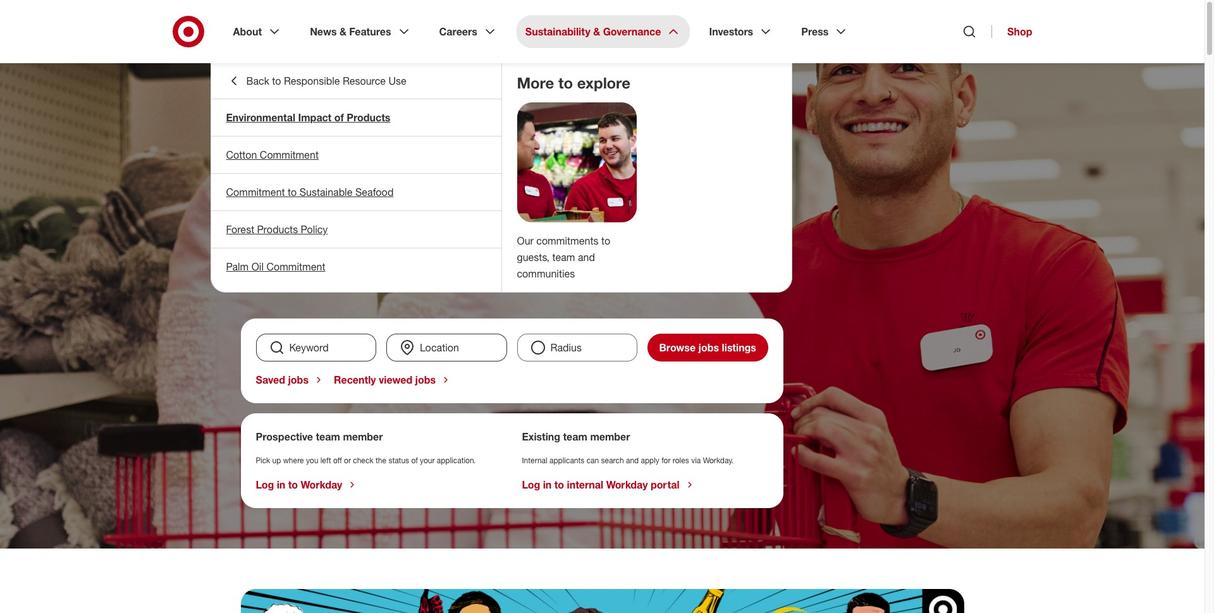 Task type: describe. For each thing, give the bounding box(es) containing it.
left
[[320, 456, 331, 465]]

jobs for saved
[[288, 374, 309, 386]]

communities
[[517, 267, 575, 280]]

cotton commitment link
[[211, 137, 501, 173]]

existing
[[522, 431, 560, 443]]

roles
[[673, 456, 689, 465]]

your
[[420, 456, 435, 465]]

environmental impact of products link
[[211, 99, 501, 136]]

palm oil commitment link
[[211, 249, 501, 285]]

oil
[[251, 261, 264, 273]]

application.
[[437, 456, 476, 465]]

to down applicants at the bottom of the page
[[554, 479, 564, 491]]

in for internal
[[543, 479, 552, 491]]

or
[[344, 456, 351, 465]]

careers for careers work somewhere you love.
[[241, 104, 298, 123]]

team inside our commitments to guests, team and communities
[[552, 251, 575, 264]]

site navigation element
[[0, 0, 1214, 613]]

job search group
[[251, 334, 773, 362]]

our commitments to guests, team and communities
[[517, 234, 610, 280]]

press link
[[792, 15, 858, 48]]

the
[[376, 456, 386, 465]]

check
[[353, 456, 374, 465]]

resource
[[343, 75, 386, 87]]

log in to workday link
[[256, 479, 358, 491]]

forest
[[226, 223, 254, 236]]

commitments
[[536, 234, 599, 247]]

two target team members smiling in the grocery department image
[[517, 102, 636, 222]]

commitment inside palm oil commitment link
[[266, 261, 325, 273]]

forest products policy link
[[211, 211, 501, 248]]

press
[[801, 25, 829, 38]]

use
[[389, 75, 407, 87]]

internal
[[522, 456, 547, 465]]

for
[[662, 456, 671, 465]]

environmental impact of products
[[226, 111, 390, 124]]

saved
[[256, 374, 285, 386]]

can
[[587, 456, 599, 465]]

team for existing team member
[[563, 431, 587, 443]]

commitment to sustainable seafood link
[[211, 174, 501, 211]]

& for sustainability
[[593, 25, 600, 38]]

careers work somewhere you love.
[[241, 104, 659, 242]]

1 vertical spatial of
[[411, 456, 418, 465]]

internal applicants can search and apply for roles via workday.
[[522, 456, 733, 465]]

up
[[272, 456, 281, 465]]

status
[[388, 456, 409, 465]]

saved jobs
[[256, 374, 309, 386]]

log in to workday
[[256, 479, 342, 491]]

news & features link
[[301, 15, 420, 48]]

apply
[[641, 456, 659, 465]]

investors link
[[700, 15, 782, 48]]

palm oil commitment
[[226, 261, 325, 273]]

browse jobs listings
[[659, 341, 756, 354]]

recently
[[334, 374, 376, 386]]

sustainability
[[525, 25, 590, 38]]

prospective team member
[[256, 431, 383, 443]]

news & features
[[310, 25, 391, 38]]

browse
[[659, 341, 696, 354]]

cotton
[[226, 149, 257, 161]]

Browse jobs listings search field
[[251, 334, 773, 362]]

news
[[310, 25, 337, 38]]

back
[[246, 75, 269, 87]]

workday.
[[703, 456, 733, 465]]

saved jobs link
[[256, 374, 324, 386]]

off
[[333, 456, 342, 465]]

somewhere
[[379, 125, 659, 187]]

guests,
[[517, 251, 550, 264]]

1 horizontal spatial jobs
[[415, 374, 436, 386]]

search
[[601, 456, 624, 465]]

commitment inside cotton commitment link
[[260, 149, 319, 161]]

to inside our commitments to guests, team and communities
[[601, 234, 610, 247]]

commitment inside commitment to sustainable seafood link
[[226, 186, 285, 199]]

log in to internal workday portal
[[522, 479, 680, 491]]

seafood
[[355, 186, 394, 199]]

listings
[[722, 341, 756, 354]]

sustainable
[[300, 186, 352, 199]]

our commitments to guests, team and communities link
[[517, 234, 610, 280]]

pick up where you left off or check the status of your application.
[[256, 456, 476, 465]]

you for work
[[241, 180, 327, 242]]

environmental
[[226, 111, 295, 124]]

explore
[[577, 73, 630, 92]]

pick
[[256, 456, 270, 465]]

love.
[[341, 180, 451, 242]]

log for log in to workday
[[256, 479, 274, 491]]

governance
[[603, 25, 661, 38]]



Task type: locate. For each thing, give the bounding box(es) containing it.
sustainability & governance
[[525, 25, 661, 38]]

log for log in to internal workday portal
[[522, 479, 540, 491]]

log down pick at bottom left
[[256, 479, 274, 491]]

to left sustainable
[[288, 186, 297, 199]]

policy
[[301, 223, 328, 236]]

0 horizontal spatial workday
[[301, 479, 342, 491]]

&
[[340, 25, 346, 38], [593, 25, 600, 38]]

and left the apply
[[626, 456, 639, 465]]

0 horizontal spatial jobs
[[288, 374, 309, 386]]

back to responsible resource use
[[246, 75, 407, 87]]

features
[[349, 25, 391, 38]]

member for existing team member
[[590, 431, 630, 443]]

& right news
[[340, 25, 346, 38]]

0 vertical spatial you
[[241, 180, 327, 242]]

0 vertical spatial careers
[[439, 25, 477, 38]]

jobs right viewed
[[415, 374, 436, 386]]

1 member from the left
[[343, 431, 383, 443]]

careers inside careers work somewhere you love.
[[241, 104, 298, 123]]

via
[[691, 456, 701, 465]]

forest products policy
[[226, 223, 328, 236]]

1 & from the left
[[340, 25, 346, 38]]

member up search
[[590, 431, 630, 443]]

to right commitments
[[601, 234, 610, 247]]

and
[[578, 251, 595, 264], [626, 456, 639, 465]]

2 workday from the left
[[606, 479, 648, 491]]

of right impact
[[334, 111, 344, 124]]

None text field
[[256, 334, 376, 362], [386, 334, 507, 362], [256, 334, 376, 362], [386, 334, 507, 362]]

jobs left the listings
[[698, 341, 719, 354]]

in down the internal
[[543, 479, 552, 491]]

2 in from the left
[[543, 479, 552, 491]]

1 horizontal spatial workday
[[606, 479, 648, 491]]

viewed
[[379, 374, 412, 386]]

you
[[241, 180, 327, 242], [306, 456, 318, 465]]

internal
[[567, 479, 603, 491]]

2 log from the left
[[522, 479, 540, 491]]

0 horizontal spatial in
[[277, 479, 285, 491]]

log
[[256, 479, 274, 491], [522, 479, 540, 491]]

1 horizontal spatial log
[[522, 479, 540, 491]]

1 vertical spatial and
[[626, 456, 639, 465]]

0 vertical spatial and
[[578, 251, 595, 264]]

palm
[[226, 261, 249, 273]]

products
[[347, 111, 390, 124], [257, 223, 298, 236]]

& for news
[[340, 25, 346, 38]]

and down commitments
[[578, 251, 595, 264]]

existing team member
[[522, 431, 630, 443]]

commitment
[[260, 149, 319, 161], [226, 186, 285, 199], [266, 261, 325, 273]]

browse jobs listings button
[[648, 334, 768, 362]]

1 horizontal spatial in
[[543, 479, 552, 491]]

jobs for browse
[[698, 341, 719, 354]]

& left governance
[[593, 25, 600, 38]]

1 horizontal spatial of
[[411, 456, 418, 465]]

team up left
[[316, 431, 340, 443]]

1 vertical spatial careers
[[241, 104, 298, 123]]

1 vertical spatial products
[[257, 223, 298, 236]]

careers link
[[430, 15, 506, 48]]

2 member from the left
[[590, 431, 630, 443]]

more
[[517, 73, 554, 92]]

of inside site navigation element
[[334, 111, 344, 124]]

applicants
[[549, 456, 584, 465]]

recently viewed jobs link
[[334, 374, 451, 386]]

sustainability & governance link
[[517, 15, 690, 48]]

0 horizontal spatial products
[[257, 223, 298, 236]]

back to responsible resource use button
[[211, 63, 501, 99]]

1 vertical spatial commitment
[[226, 186, 285, 199]]

shop
[[1007, 25, 1032, 38]]

you inside careers work somewhere you love.
[[241, 180, 327, 242]]

careers for careers
[[439, 25, 477, 38]]

careers inside site navigation element
[[439, 25, 477, 38]]

portal
[[651, 479, 680, 491]]

commitment down environmental impact of products
[[260, 149, 319, 161]]

recently viewed jobs
[[334, 374, 436, 386]]

responsible
[[284, 75, 340, 87]]

member for prospective team member
[[343, 431, 383, 443]]

commitment to sustainable seafood
[[226, 186, 394, 199]]

of
[[334, 111, 344, 124], [411, 456, 418, 465]]

1 log from the left
[[256, 479, 274, 491]]

in
[[277, 479, 285, 491], [543, 479, 552, 491]]

1 horizontal spatial products
[[347, 111, 390, 124]]

team down commitments
[[552, 251, 575, 264]]

team up applicants at the bottom of the page
[[563, 431, 587, 443]]

more to explore
[[517, 73, 630, 92]]

shop link
[[992, 25, 1032, 38]]

to inside commitment to sustainable seafood link
[[288, 186, 297, 199]]

0 horizontal spatial of
[[334, 111, 344, 124]]

1 vertical spatial you
[[306, 456, 318, 465]]

you for up
[[306, 456, 318, 465]]

prospective
[[256, 431, 313, 443]]

products left the "policy" on the left top of page
[[257, 223, 298, 236]]

to right back
[[272, 75, 281, 87]]

to right the more
[[558, 73, 573, 92]]

1 workday from the left
[[301, 479, 342, 491]]

to down where
[[288, 479, 298, 491]]

commitment right the oil
[[266, 261, 325, 273]]

jobs
[[698, 341, 719, 354], [288, 374, 309, 386], [415, 374, 436, 386]]

commitment down cotton at the left of page
[[226, 186, 285, 199]]

in down up
[[277, 479, 285, 491]]

0 vertical spatial of
[[334, 111, 344, 124]]

log in to internal workday portal link
[[522, 479, 695, 491]]

to
[[558, 73, 573, 92], [272, 75, 281, 87], [288, 186, 297, 199], [601, 234, 610, 247], [288, 479, 298, 491], [554, 479, 564, 491]]

1 horizontal spatial careers
[[439, 25, 477, 38]]

and inside our commitments to guests, team and communities
[[578, 251, 595, 264]]

0 horizontal spatial careers
[[241, 104, 298, 123]]

0 vertical spatial products
[[347, 111, 390, 124]]

1 horizontal spatial and
[[626, 456, 639, 465]]

0 vertical spatial commitment
[[260, 149, 319, 161]]

member up check
[[343, 431, 383, 443]]

2 horizontal spatial jobs
[[698, 341, 719, 354]]

products down resource
[[347, 111, 390, 124]]

impact
[[298, 111, 331, 124]]

about
[[233, 25, 262, 38]]

2 vertical spatial commitment
[[266, 261, 325, 273]]

of left your
[[411, 456, 418, 465]]

0 horizontal spatial &
[[340, 25, 346, 38]]

jobs inside browse jobs listings button
[[698, 341, 719, 354]]

team for prospective team member
[[316, 431, 340, 443]]

1 horizontal spatial member
[[590, 431, 630, 443]]

1 horizontal spatial &
[[593, 25, 600, 38]]

log down the internal
[[522, 479, 540, 491]]

investors
[[709, 25, 753, 38]]

workday
[[301, 479, 342, 491], [606, 479, 648, 491]]

0 horizontal spatial and
[[578, 251, 595, 264]]

to inside the back to responsible resource use button
[[272, 75, 281, 87]]

workday down internal applicants can search and apply for roles via workday.
[[606, 479, 648, 491]]

our
[[517, 234, 534, 247]]

2 & from the left
[[593, 25, 600, 38]]

0 horizontal spatial member
[[343, 431, 383, 443]]

0 horizontal spatial log
[[256, 479, 274, 491]]

where
[[283, 456, 304, 465]]

careers
[[439, 25, 477, 38], [241, 104, 298, 123]]

1 in from the left
[[277, 479, 285, 491]]

team
[[552, 251, 575, 264], [316, 431, 340, 443], [563, 431, 587, 443]]

workday down left
[[301, 479, 342, 491]]

jobs right saved
[[288, 374, 309, 386]]

in for workday
[[277, 479, 285, 491]]

about link
[[224, 15, 291, 48]]

work
[[241, 125, 365, 187]]

cotton commitment
[[226, 149, 319, 161]]



Task type: vqa. For each thing, say whether or not it's contained in the screenshot.
More rewards with Target Circle
no



